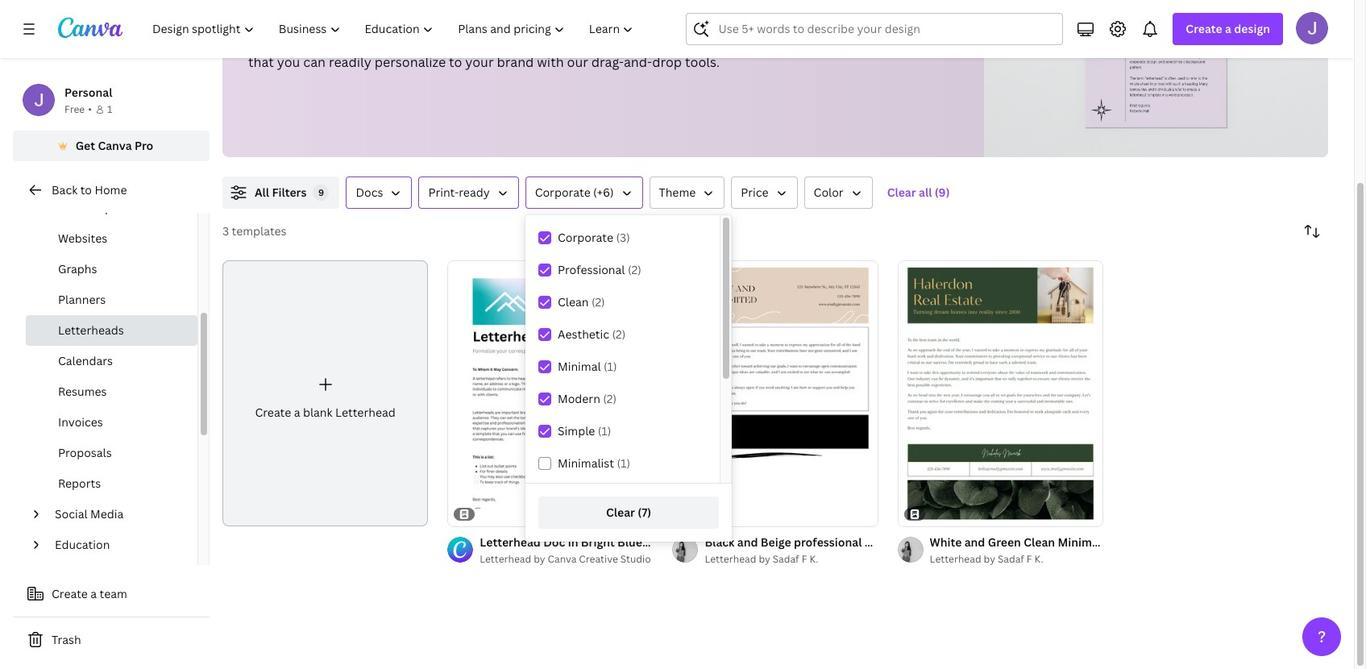Task type: locate. For each thing, give the bounding box(es) containing it.
1 horizontal spatial your
[[465, 53, 494, 71]]

clear (7) button
[[538, 497, 719, 529]]

1 horizontal spatial clear
[[887, 185, 916, 200]]

1 vertical spatial create
[[255, 405, 291, 420]]

clear (7)
[[606, 505, 651, 520]]

1 vertical spatial canva
[[548, 552, 577, 566]]

letterhead
[[592, 32, 658, 50]]

k. for letterhead by sadaf f k. link corresponding to the "black and beige professional minimalist business letterhead doc" image
[[810, 552, 819, 566]]

(2) right modern
[[603, 391, 617, 406]]

corporate
[[535, 185, 591, 200], [558, 230, 613, 245]]

corporate inside corporate (+6) button
[[535, 185, 591, 200]]

a inside dropdown button
[[1225, 21, 1232, 36]]

k. for letterhead by sadaf f k. link associated with white and green clean minimalist real estate company letterhead doc image
[[1035, 552, 1044, 566]]

clear left (7) at bottom
[[606, 505, 635, 520]]

a inside button
[[91, 586, 97, 601]]

0 horizontal spatial k.
[[810, 552, 819, 566]]

by for letterhead by sadaf f k. link associated with white and green clean minimalist real estate company letterhead doc image
[[984, 552, 996, 566]]

studio
[[621, 552, 651, 566]]

letterhead for the "black and beige professional minimalist business letterhead doc" image
[[705, 552, 757, 566]]

brand
[[497, 53, 534, 71]]

reports link
[[26, 468, 198, 499]]

letterheads
[[58, 322, 124, 338]]

1 vertical spatial clear
[[606, 505, 635, 520]]

9 filter options selected element
[[313, 185, 329, 201]]

f
[[802, 552, 807, 566], [1027, 552, 1032, 566]]

simple
[[558, 423, 595, 439]]

2 by from the left
[[759, 552, 771, 566]]

can
[[303, 53, 326, 71]]

•
[[88, 102, 92, 116]]

create left design
[[1186, 21, 1223, 36]]

to up mind maps
[[80, 182, 92, 198]]

your down level
[[465, 53, 494, 71]]

simple (1)
[[558, 423, 611, 439]]

canva left creative
[[548, 552, 577, 566]]

calendars link
[[26, 346, 198, 376]]

create inside create a team button
[[52, 586, 88, 601]]

2 horizontal spatial create
[[1186, 21, 1223, 36]]

trash link
[[13, 624, 210, 656]]

canva
[[98, 138, 132, 153], [548, 552, 577, 566]]

2 vertical spatial create
[[52, 586, 88, 601]]

corporate up "professional"
[[558, 230, 613, 245]]

0 horizontal spatial clear
[[606, 505, 635, 520]]

0 horizontal spatial canva
[[98, 138, 132, 153]]

letterhead templates image
[[985, 0, 1328, 157], [1086, 0, 1227, 128]]

a
[[1225, 21, 1232, 36], [371, 32, 378, 50], [294, 405, 300, 420], [91, 586, 97, 601]]

create
[[1186, 21, 1223, 36], [255, 405, 291, 420], [52, 586, 88, 601]]

1 vertical spatial with
[[537, 53, 564, 71]]

canva inside letterhead by canva creative studio link
[[548, 552, 577, 566]]

1 horizontal spatial sadaf
[[998, 552, 1025, 566]]

3 by from the left
[[984, 552, 996, 566]]

clear
[[887, 185, 916, 200], [606, 505, 635, 520]]

0 vertical spatial canva
[[98, 138, 132, 153]]

with
[[483, 32, 510, 50], [537, 53, 564, 71]]

2 horizontal spatial by
[[984, 552, 996, 566]]

1 vertical spatial corporate
[[558, 230, 613, 245]]

templates up tools.
[[661, 32, 724, 50]]

Sort by button
[[1296, 215, 1328, 247]]

(2) right clean on the left top
[[592, 294, 605, 310]]

1 horizontal spatial k.
[[1035, 552, 1044, 566]]

1 horizontal spatial templates
[[661, 32, 724, 50]]

(2) right the aesthetic
[[612, 326, 626, 342]]

0 vertical spatial templates
[[661, 32, 724, 50]]

(2)
[[628, 262, 641, 277], [592, 294, 605, 310], [612, 326, 626, 342], [603, 391, 617, 406]]

(1) right minimal at the left of the page
[[604, 359, 617, 374]]

0 horizontal spatial letterhead by sadaf f k. link
[[705, 551, 878, 568]]

1 by from the left
[[534, 552, 545, 566]]

0 horizontal spatial templates
[[232, 223, 287, 239]]

1 f from the left
[[802, 552, 807, 566]]

2 letterhead by sadaf f k. from the left
[[930, 552, 1044, 566]]

Search search field
[[719, 14, 1053, 44]]

minimalist (1)
[[558, 455, 630, 471]]

resumes link
[[26, 376, 198, 407]]

mind maps link
[[26, 193, 198, 223]]

(1) for simple (1)
[[598, 423, 611, 439]]

corporate left (+6)
[[535, 185, 591, 200]]

1 k. from the left
[[810, 552, 819, 566]]

(2) for professional (2)
[[628, 262, 641, 277]]

create left team
[[52, 586, 88, 601]]

(2) down (3)
[[628, 262, 641, 277]]

(1) right minimalist
[[617, 455, 630, 471]]

0 vertical spatial create
[[1186, 21, 1223, 36]]

1 vertical spatial (1)
[[598, 423, 611, 439]]

1 sadaf from the left
[[773, 552, 799, 566]]

templates
[[661, 32, 724, 50], [232, 223, 287, 239]]

(1)
[[604, 359, 617, 374], [598, 423, 611, 439], [617, 455, 630, 471]]

take your letters to a whole new level with canva's free letterhead templates that you can readily personalize to your brand with our drag-and-drop tools.
[[248, 32, 724, 71]]

(2) for clean (2)
[[592, 294, 605, 310]]

create inside create a blank letterhead element
[[255, 405, 291, 420]]

0 horizontal spatial by
[[534, 552, 545, 566]]

(1) right simple
[[598, 423, 611, 439]]

(2) for aesthetic (2)
[[612, 326, 626, 342]]

0 horizontal spatial with
[[483, 32, 510, 50]]

f for white and green clean minimalist real estate company letterhead doc image
[[1027, 552, 1032, 566]]

1 horizontal spatial to
[[355, 32, 368, 50]]

1 horizontal spatial f
[[1027, 552, 1032, 566]]

a left team
[[91, 586, 97, 601]]

1 vertical spatial your
[[465, 53, 494, 71]]

2 k. from the left
[[1035, 552, 1044, 566]]

a left blank
[[294, 405, 300, 420]]

2 letterhead templates image from the left
[[1086, 0, 1227, 128]]

9
[[318, 186, 324, 198]]

letterhead by sadaf f k. link
[[705, 551, 878, 568], [930, 551, 1103, 568]]

that
[[248, 53, 274, 71]]

0 vertical spatial with
[[483, 32, 510, 50]]

clean (2)
[[558, 294, 605, 310]]

None search field
[[686, 13, 1064, 45]]

a left whole
[[371, 32, 378, 50]]

1 horizontal spatial letterhead by sadaf f k. link
[[930, 551, 1103, 568]]

0 horizontal spatial letterhead by sadaf f k.
[[705, 552, 819, 566]]

to down level
[[449, 53, 462, 71]]

resumes
[[58, 384, 107, 399]]

0 vertical spatial corporate
[[535, 185, 591, 200]]

pro
[[135, 138, 153, 153]]

education link
[[48, 530, 188, 560]]

minimalist
[[558, 455, 614, 471]]

blank
[[303, 405, 333, 420]]

a left design
[[1225, 21, 1232, 36]]

letterhead by canva creative studio
[[480, 552, 651, 566]]

1 vertical spatial templates
[[232, 223, 287, 239]]

0 vertical spatial your
[[279, 32, 307, 50]]

creative
[[579, 552, 618, 566]]

with up the brand
[[483, 32, 510, 50]]

0 horizontal spatial f
[[802, 552, 807, 566]]

templates inside take your letters to a whole new level with canva's free letterhead templates that you can readily personalize to your brand with our drag-and-drop tools.
[[661, 32, 724, 50]]

1 letterhead by sadaf f k. from the left
[[705, 552, 819, 566]]

calendars
[[58, 353, 113, 368]]

black and beige professional minimalist business letterhead doc image
[[673, 260, 878, 527]]

letterhead by sadaf f k.
[[705, 552, 819, 566], [930, 552, 1044, 566]]

sadaf
[[773, 552, 799, 566], [998, 552, 1025, 566]]

level
[[450, 32, 480, 50]]

0 vertical spatial clear
[[887, 185, 916, 200]]

to
[[355, 32, 368, 50], [449, 53, 462, 71], [80, 182, 92, 198]]

aesthetic (2)
[[558, 326, 626, 342]]

(3)
[[616, 230, 630, 245]]

2 f from the left
[[1027, 552, 1032, 566]]

clear for clear all (9)
[[887, 185, 916, 200]]

letterhead by sadaf f k. link for white and green clean minimalist real estate company letterhead doc image
[[930, 551, 1103, 568]]

letterhead by sadaf f k. for letterhead by sadaf f k. link corresponding to the "black and beige professional minimalist business letterhead doc" image
[[705, 552, 819, 566]]

your up you
[[279, 32, 307, 50]]

readily
[[329, 53, 371, 71]]

letterhead by sadaf f k. link for the "black and beige professional minimalist business letterhead doc" image
[[705, 551, 878, 568]]

1 horizontal spatial letterhead by sadaf f k.
[[930, 552, 1044, 566]]

1 horizontal spatial create
[[255, 405, 291, 420]]

mind
[[58, 200, 86, 215]]

1 letterhead by sadaf f k. link from the left
[[705, 551, 878, 568]]

1 vertical spatial to
[[449, 53, 462, 71]]

to up readily
[[355, 32, 368, 50]]

0 horizontal spatial sadaf
[[773, 552, 799, 566]]

jacob simon image
[[1296, 12, 1328, 44]]

by for letterhead by canva creative studio link
[[534, 552, 545, 566]]

white and green clean minimalist real estate company letterhead doc image
[[898, 260, 1103, 527]]

modern
[[558, 391, 600, 406]]

price button
[[731, 177, 798, 209]]

0 vertical spatial (1)
[[604, 359, 617, 374]]

canva left 'pro'
[[98, 138, 132, 153]]

reports
[[58, 476, 101, 491]]

theme button
[[649, 177, 725, 209]]

(1) for minimalist (1)
[[617, 455, 630, 471]]

templates right 3
[[232, 223, 287, 239]]

2 vertical spatial (1)
[[617, 455, 630, 471]]

2 sadaf from the left
[[998, 552, 1025, 566]]

clear for clear (7)
[[606, 505, 635, 520]]

color
[[814, 185, 844, 200]]

k.
[[810, 552, 819, 566], [1035, 552, 1044, 566]]

drag-
[[592, 53, 624, 71]]

0 vertical spatial to
[[355, 32, 368, 50]]

letterhead for white and green clean minimalist real estate company letterhead doc image
[[930, 552, 982, 566]]

by
[[534, 552, 545, 566], [759, 552, 771, 566], [984, 552, 996, 566]]

2 letterhead by sadaf f k. link from the left
[[930, 551, 1103, 568]]

1 horizontal spatial by
[[759, 552, 771, 566]]

clean
[[558, 294, 589, 310]]

with down canva's
[[537, 53, 564, 71]]

2 horizontal spatial to
[[449, 53, 462, 71]]

1 horizontal spatial canva
[[548, 552, 577, 566]]

create for create a team
[[52, 586, 88, 601]]

clear left all
[[887, 185, 916, 200]]

0 horizontal spatial create
[[52, 586, 88, 601]]

a for team
[[91, 586, 97, 601]]

all filters
[[255, 185, 307, 200]]

create left blank
[[255, 405, 291, 420]]

create inside create a design dropdown button
[[1186, 21, 1223, 36]]

0 horizontal spatial to
[[80, 182, 92, 198]]



Task type: describe. For each thing, give the bounding box(es) containing it.
letterhead by sadaf f k. for letterhead by sadaf f k. link associated with white and green clean minimalist real estate company letterhead doc image
[[930, 552, 1044, 566]]

corporate (+6)
[[535, 185, 614, 200]]

3
[[222, 223, 229, 239]]

letterhead for letterhead doc in bright blue bright purple classic professional style image
[[480, 552, 531, 566]]

all
[[919, 185, 932, 200]]

2 vertical spatial to
[[80, 182, 92, 198]]

new
[[422, 32, 447, 50]]

f for the "black and beige professional minimalist business letterhead doc" image
[[802, 552, 807, 566]]

get
[[75, 138, 95, 153]]

corporate (3)
[[558, 230, 630, 245]]

trash
[[52, 632, 81, 647]]

you
[[277, 53, 300, 71]]

our
[[567, 53, 588, 71]]

docs button
[[346, 177, 412, 209]]

whole
[[381, 32, 419, 50]]

back to home
[[52, 182, 127, 198]]

free
[[564, 32, 589, 50]]

canva's
[[513, 32, 561, 50]]

0 horizontal spatial your
[[279, 32, 307, 50]]

professional (2)
[[558, 262, 641, 277]]

filters
[[272, 185, 307, 200]]

(+6)
[[593, 185, 614, 200]]

create a blank letterhead
[[255, 405, 396, 420]]

1 letterhead templates image from the left
[[985, 0, 1328, 157]]

docs
[[356, 185, 383, 200]]

a inside take your letters to a whole new level with canva's free letterhead templates that you can readily personalize to your brand with our drag-and-drop tools.
[[371, 32, 378, 50]]

back to home link
[[13, 174, 210, 206]]

letterhead by canva creative studio link
[[480, 551, 653, 568]]

(1) for minimal (1)
[[604, 359, 617, 374]]

create a blank letterhead element
[[222, 260, 428, 527]]

free •
[[64, 102, 92, 116]]

letters
[[311, 32, 352, 50]]

corporate for corporate (3)
[[558, 230, 613, 245]]

personal
[[64, 85, 112, 100]]

top level navigation element
[[142, 13, 648, 45]]

by for letterhead by sadaf f k. link corresponding to the "black and beige professional minimalist business letterhead doc" image
[[759, 552, 771, 566]]

letterhead doc in bright blue bright purple classic professional style image
[[448, 260, 653, 527]]

social media link
[[48, 499, 188, 530]]

color button
[[804, 177, 873, 209]]

personalize
[[375, 53, 446, 71]]

create for create a design
[[1186, 21, 1223, 36]]

theme
[[659, 185, 696, 200]]

social
[[55, 506, 88, 522]]

(7)
[[638, 505, 651, 520]]

drop
[[652, 53, 682, 71]]

3 templates
[[222, 223, 287, 239]]

create a team button
[[13, 578, 210, 610]]

proposals link
[[26, 438, 198, 468]]

planners
[[58, 292, 106, 307]]

websites
[[58, 231, 107, 246]]

minimal
[[558, 359, 601, 374]]

create a design
[[1186, 21, 1270, 36]]

sadaf for letterhead by sadaf f k. link associated with white and green clean minimalist real estate company letterhead doc image
[[998, 552, 1025, 566]]

clear all (9)
[[887, 185, 950, 200]]

corporate (+6) button
[[525, 177, 643, 209]]

create a blank letterhead link
[[222, 260, 428, 527]]

media
[[90, 506, 124, 522]]

print-
[[428, 185, 459, 200]]

social media
[[55, 506, 124, 522]]

a for design
[[1225, 21, 1232, 36]]

websites link
[[26, 223, 198, 254]]

a for blank
[[294, 405, 300, 420]]

canva inside get canva pro button
[[98, 138, 132, 153]]

tools.
[[685, 53, 720, 71]]

design
[[1234, 21, 1270, 36]]

professional
[[558, 262, 625, 277]]

graphs link
[[26, 254, 198, 285]]

maps
[[88, 200, 118, 215]]

get canva pro button
[[13, 131, 210, 161]]

take
[[248, 32, 276, 50]]

invoices link
[[26, 407, 198, 438]]

free
[[64, 102, 85, 116]]

graphs
[[58, 261, 97, 277]]

corporate for corporate (+6)
[[535, 185, 591, 200]]

planners link
[[26, 285, 198, 315]]

mind maps
[[58, 200, 118, 215]]

education
[[55, 537, 110, 552]]

invoices
[[58, 414, 103, 430]]

(9)
[[935, 185, 950, 200]]

sadaf for letterhead by sadaf f k. link corresponding to the "black and beige professional minimalist business letterhead doc" image
[[773, 552, 799, 566]]

create a design button
[[1173, 13, 1283, 45]]

(2) for modern (2)
[[603, 391, 617, 406]]

ready
[[459, 185, 490, 200]]

get canva pro
[[75, 138, 153, 153]]

all
[[255, 185, 269, 200]]

clear all (9) button
[[879, 177, 958, 209]]

1 horizontal spatial with
[[537, 53, 564, 71]]

modern (2)
[[558, 391, 617, 406]]

and-
[[624, 53, 652, 71]]

create for create a blank letterhead
[[255, 405, 291, 420]]

back
[[52, 182, 78, 198]]

1
[[107, 102, 112, 116]]

print-ready
[[428, 185, 490, 200]]



Task type: vqa. For each thing, say whether or not it's contained in the screenshot.
'list'
no



